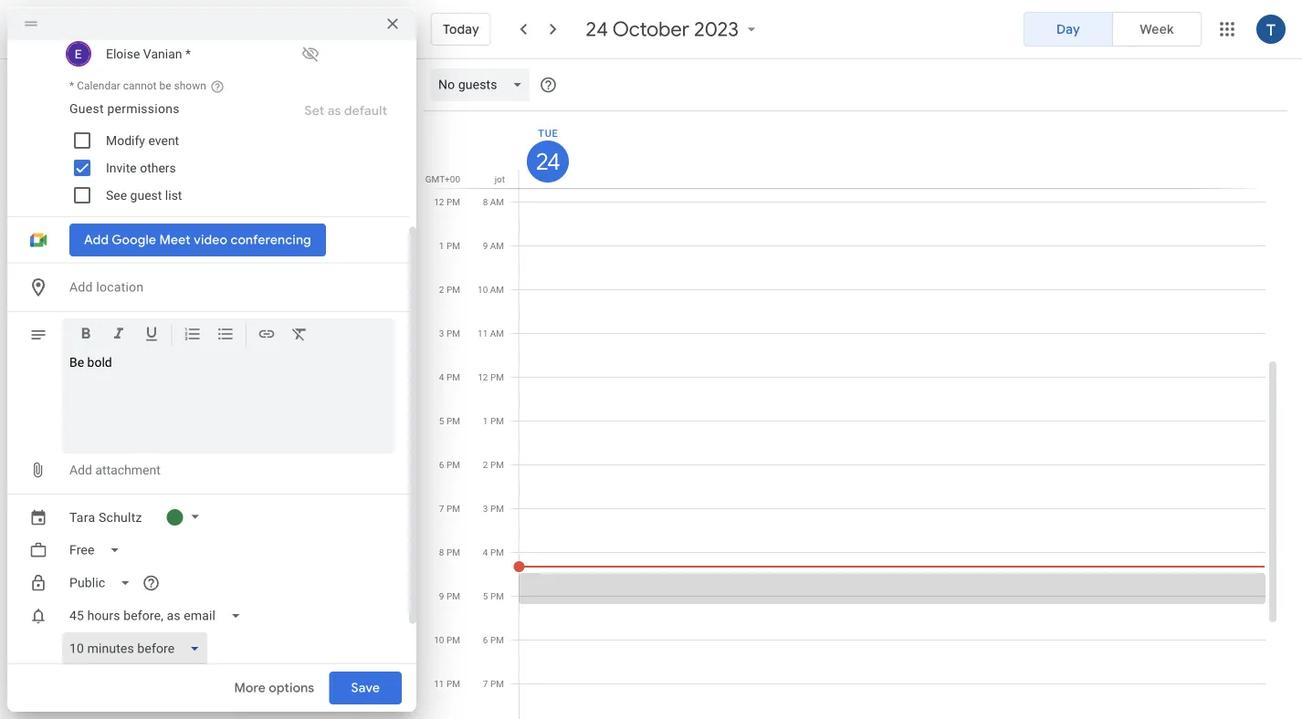 Task type: vqa. For each thing, say whether or not it's contained in the screenshot.
Italic icon
yes



Task type: locate. For each thing, give the bounding box(es) containing it.
add location
[[69, 280, 144, 295]]

modify
[[106, 133, 145, 148]]

8 pm
[[439, 547, 460, 558]]

0 vertical spatial 8
[[483, 196, 488, 207]]

0 vertical spatial 11
[[478, 328, 488, 339]]

7 pm
[[439, 503, 460, 514], [483, 679, 504, 690]]

1 vertical spatial 11
[[434, 679, 444, 690]]

3
[[439, 328, 444, 339], [483, 503, 488, 514]]

1 down '11 am'
[[483, 416, 488, 427]]

tuesday, 24 october, today element
[[527, 141, 569, 183]]

1 vertical spatial 6 pm
[[483, 635, 504, 646]]

0 horizontal spatial 1 pm
[[439, 240, 460, 251]]

9 for 9 pm
[[439, 591, 444, 602]]

0 horizontal spatial *
[[69, 79, 74, 92]]

6
[[439, 460, 444, 470], [483, 635, 488, 646]]

*
[[185, 46, 191, 61], [69, 79, 74, 92]]

8 for 8 am
[[483, 196, 488, 207]]

am down the 9 am
[[490, 284, 504, 295]]

* left calendar
[[69, 79, 74, 92]]

11 down 10 pm
[[434, 679, 444, 690]]

location
[[96, 280, 144, 295]]

1 vertical spatial 9
[[439, 591, 444, 602]]

0 horizontal spatial 6 pm
[[439, 460, 460, 470]]

2 add from the top
[[69, 463, 92, 478]]

4 am from the top
[[490, 328, 504, 339]]

0 horizontal spatial 7
[[439, 503, 444, 514]]

1 horizontal spatial 24
[[586, 16, 609, 42]]

0 horizontal spatial 5 pm
[[439, 416, 460, 427]]

5 pm
[[439, 416, 460, 427], [483, 591, 504, 602]]

1 horizontal spatial 2 pm
[[483, 460, 504, 470]]

24
[[586, 16, 609, 42], [536, 148, 558, 176]]

add
[[69, 280, 93, 295], [69, 463, 92, 478]]

remove formatting image
[[291, 325, 309, 347]]

* calendar cannot be shown
[[69, 79, 206, 92]]

4 pm
[[439, 372, 460, 383], [483, 547, 504, 558]]

1 vertical spatial *
[[69, 79, 74, 92]]

* inside eloise vanian tree item
[[185, 46, 191, 61]]

7
[[439, 503, 444, 514], [483, 679, 488, 690]]

6 pm right 10 pm
[[483, 635, 504, 646]]

24 october 2023
[[586, 16, 739, 42]]

7 pm right '11 pm'
[[483, 679, 504, 690]]

0 vertical spatial add
[[69, 280, 93, 295]]

add left location
[[69, 280, 93, 295]]

6 right 10 pm
[[483, 635, 488, 646]]

0 vertical spatial 3 pm
[[439, 328, 460, 339]]

bold
[[87, 355, 112, 370]]

6 pm up 8 pm
[[439, 460, 460, 470]]

1 horizontal spatial 12
[[478, 372, 488, 383]]

9 am
[[483, 240, 504, 251]]

am down '8 am'
[[490, 240, 504, 251]]

0 vertical spatial 2 pm
[[439, 284, 460, 295]]

8 am
[[483, 196, 504, 207]]

option group
[[1024, 12, 1202, 47]]

1 vertical spatial 4 pm
[[483, 547, 504, 558]]

add inside add location dropdown button
[[69, 280, 93, 295]]

0 vertical spatial *
[[185, 46, 191, 61]]

invite
[[106, 160, 137, 175]]

jot
[[495, 174, 505, 185]]

10 for 10 pm
[[434, 635, 444, 646]]

7 up 8 pm
[[439, 503, 444, 514]]

add attachment button
[[62, 454, 168, 487]]

option group containing day
[[1024, 12, 1202, 47]]

calendar
[[77, 79, 120, 92]]

0 horizontal spatial 5
[[439, 416, 444, 427]]

1 pm
[[439, 240, 460, 251], [483, 416, 504, 427]]

list
[[165, 188, 182, 203]]

3 am from the top
[[490, 284, 504, 295]]

1 pm left the 9 am
[[439, 240, 460, 251]]

group
[[62, 94, 395, 209]]

0 horizontal spatial 8
[[439, 547, 444, 558]]

11 for 11 am
[[478, 328, 488, 339]]

permissions
[[107, 101, 180, 116]]

add for add attachment
[[69, 463, 92, 478]]

0 vertical spatial 2
[[439, 284, 444, 295]]

4
[[439, 372, 444, 383], [483, 547, 488, 558]]

guest permissions
[[69, 101, 180, 116]]

12
[[434, 196, 444, 207], [478, 372, 488, 383]]

add left attachment
[[69, 463, 92, 478]]

bulleted list image
[[217, 325, 235, 347]]

1 horizontal spatial 3
[[483, 503, 488, 514]]

0 vertical spatial 10
[[478, 284, 488, 295]]

add inside the add attachment button
[[69, 463, 92, 478]]

1 horizontal spatial 7 pm
[[483, 679, 504, 690]]

9 up 10 pm
[[439, 591, 444, 602]]

add for add location
[[69, 280, 93, 295]]

0 horizontal spatial 24
[[536, 148, 558, 176]]

1 vertical spatial 24
[[536, 148, 558, 176]]

1 pm down '11 am'
[[483, 416, 504, 427]]

11 pm
[[434, 679, 460, 690]]

6 up 8 pm
[[439, 460, 444, 470]]

1 horizontal spatial 9
[[483, 240, 488, 251]]

1 horizontal spatial 11
[[478, 328, 488, 339]]

insert link image
[[258, 325, 276, 347]]

0 horizontal spatial 11
[[434, 679, 444, 690]]

8
[[483, 196, 488, 207], [439, 547, 444, 558]]

am down jot
[[490, 196, 504, 207]]

1 horizontal spatial 5 pm
[[483, 591, 504, 602]]

10
[[478, 284, 488, 295], [434, 635, 444, 646]]

3 pm
[[439, 328, 460, 339], [483, 503, 504, 514]]

1 vertical spatial add
[[69, 463, 92, 478]]

1 vertical spatial 10
[[434, 635, 444, 646]]

1 left the 9 am
[[439, 240, 444, 251]]

24 grid
[[424, 111, 1281, 720]]

24 left october
[[586, 16, 609, 42]]

guest
[[130, 188, 162, 203]]

1 horizontal spatial 1 pm
[[483, 416, 504, 427]]

add location button
[[62, 271, 395, 304]]

1 vertical spatial 6
[[483, 635, 488, 646]]

0 horizontal spatial 3
[[439, 328, 444, 339]]

1 add from the top
[[69, 280, 93, 295]]

0 vertical spatial 6 pm
[[439, 460, 460, 470]]

formatting options toolbar
[[62, 319, 395, 358]]

attachment
[[95, 463, 161, 478]]

0 vertical spatial 7 pm
[[439, 503, 460, 514]]

0 vertical spatial 9
[[483, 240, 488, 251]]

12 pm
[[434, 196, 460, 207], [478, 372, 504, 383]]

10 up '11 pm'
[[434, 635, 444, 646]]

11 down "10 am"
[[478, 328, 488, 339]]

1 horizontal spatial *
[[185, 46, 191, 61]]

12 pm down gmt+00
[[434, 196, 460, 207]]

1 horizontal spatial 6
[[483, 635, 488, 646]]

1 am from the top
[[490, 196, 504, 207]]

2
[[439, 284, 444, 295], [483, 460, 488, 470]]

Week radio
[[1113, 12, 1202, 47]]

am down "10 am"
[[490, 328, 504, 339]]

10 up '11 am'
[[478, 284, 488, 295]]

0 horizontal spatial 12 pm
[[434, 196, 460, 207]]

5
[[439, 416, 444, 427], [483, 591, 488, 602]]

1 vertical spatial 8
[[439, 547, 444, 558]]

1
[[439, 240, 444, 251], [483, 416, 488, 427]]

1 vertical spatial 12 pm
[[478, 372, 504, 383]]

0 horizontal spatial 1
[[439, 240, 444, 251]]

tara schultz
[[69, 510, 142, 525]]

0 vertical spatial 1 pm
[[439, 240, 460, 251]]

7 pm up 8 pm
[[439, 503, 460, 514]]

None field
[[431, 69, 538, 101], [62, 534, 135, 567], [62, 567, 146, 600], [62, 600, 256, 633], [62, 633, 215, 666], [431, 69, 538, 101], [62, 534, 135, 567], [62, 567, 146, 600], [62, 600, 256, 633], [62, 633, 215, 666]]

1 horizontal spatial 1
[[483, 416, 488, 427]]

12 down gmt+00
[[434, 196, 444, 207]]

0 vertical spatial 6
[[439, 460, 444, 470]]

october
[[613, 16, 690, 42]]

* right vanian
[[185, 46, 191, 61]]

0 horizontal spatial 10
[[434, 635, 444, 646]]

0 horizontal spatial 2 pm
[[439, 284, 460, 295]]

0 horizontal spatial 4
[[439, 372, 444, 383]]

0 vertical spatial 3
[[439, 328, 444, 339]]

modify event
[[106, 133, 179, 148]]

1 vertical spatial 7 pm
[[483, 679, 504, 690]]

0 horizontal spatial 12
[[434, 196, 444, 207]]

be
[[159, 79, 171, 92]]

10 am
[[478, 284, 504, 295]]

0 vertical spatial 12
[[434, 196, 444, 207]]

11
[[478, 328, 488, 339], [434, 679, 444, 690]]

am
[[490, 196, 504, 207], [490, 240, 504, 251], [490, 284, 504, 295], [490, 328, 504, 339]]

1 horizontal spatial 4 pm
[[483, 547, 504, 558]]

1 vertical spatial 7
[[483, 679, 488, 690]]

1 vertical spatial 5 pm
[[483, 591, 504, 602]]

10 for 10 am
[[478, 284, 488, 295]]

1 horizontal spatial 5
[[483, 591, 488, 602]]

11 for 11 pm
[[434, 679, 444, 690]]

1 horizontal spatial 10
[[478, 284, 488, 295]]

11 am
[[478, 328, 504, 339]]

2 am from the top
[[490, 240, 504, 251]]

0 horizontal spatial 4 pm
[[439, 372, 460, 383]]

0 vertical spatial 5 pm
[[439, 416, 460, 427]]

1 horizontal spatial 8
[[483, 196, 488, 207]]

0 vertical spatial 4
[[439, 372, 444, 383]]

6 pm
[[439, 460, 460, 470], [483, 635, 504, 646]]

2 pm
[[439, 284, 460, 295], [483, 460, 504, 470]]

7 right '11 pm'
[[483, 679, 488, 690]]

9
[[483, 240, 488, 251], [439, 591, 444, 602]]

pm
[[447, 196, 460, 207], [447, 240, 460, 251], [447, 284, 460, 295], [447, 328, 460, 339], [447, 372, 460, 383], [491, 372, 504, 383], [447, 416, 460, 427], [491, 416, 504, 427], [447, 460, 460, 470], [491, 460, 504, 470], [447, 503, 460, 514], [491, 503, 504, 514], [447, 547, 460, 558], [491, 547, 504, 558], [447, 591, 460, 602], [491, 591, 504, 602], [447, 635, 460, 646], [491, 635, 504, 646], [447, 679, 460, 690], [491, 679, 504, 690]]

0 horizontal spatial 9
[[439, 591, 444, 602]]

am for 8 am
[[490, 196, 504, 207]]

be bold
[[69, 355, 112, 370]]

Description text field
[[69, 355, 387, 447]]

1 vertical spatial 12
[[478, 372, 488, 383]]

1 horizontal spatial 2
[[483, 460, 488, 470]]

1 horizontal spatial 3 pm
[[483, 503, 504, 514]]

9 up "10 am"
[[483, 240, 488, 251]]

1 vertical spatial 4
[[483, 547, 488, 558]]

12 down '11 am'
[[478, 372, 488, 383]]

8 up the 9 am
[[483, 196, 488, 207]]

12 pm down '11 am'
[[478, 372, 504, 383]]

eloise vanian *
[[106, 46, 191, 61]]

today
[[443, 21, 479, 37]]

24 down tue
[[536, 148, 558, 176]]

10 pm
[[434, 635, 460, 646]]

8 up "9 pm"
[[439, 547, 444, 558]]

0 horizontal spatial 6
[[439, 460, 444, 470]]



Task type: describe. For each thing, give the bounding box(es) containing it.
1 vertical spatial 5
[[483, 591, 488, 602]]

am for 11 am
[[490, 328, 504, 339]]

see guest list
[[106, 188, 182, 203]]

1 vertical spatial 2
[[483, 460, 488, 470]]

show schedule of eloise vanian image
[[296, 39, 325, 69]]

gmt+00
[[425, 174, 460, 185]]

8 for 8 pm
[[439, 547, 444, 558]]

guest
[[69, 101, 104, 116]]

event
[[148, 133, 179, 148]]

1 vertical spatial 2 pm
[[483, 460, 504, 470]]

0 vertical spatial 12 pm
[[434, 196, 460, 207]]

0 vertical spatial 4 pm
[[439, 372, 460, 383]]

0 vertical spatial 7
[[439, 503, 444, 514]]

add attachment
[[69, 463, 161, 478]]

am for 9 am
[[490, 240, 504, 251]]

today button
[[431, 7, 491, 51]]

0 horizontal spatial 3 pm
[[439, 328, 460, 339]]

2023
[[695, 16, 739, 42]]

0 vertical spatial 5
[[439, 416, 444, 427]]

invite others
[[106, 160, 176, 175]]

week
[[1140, 21, 1175, 37]]

Day radio
[[1024, 12, 1114, 47]]

notifications element
[[62, 600, 395, 666]]

day
[[1057, 21, 1081, 37]]

24 october 2023 button
[[579, 16, 769, 42]]

1 vertical spatial 3 pm
[[483, 503, 504, 514]]

tue
[[538, 127, 559, 139]]

9 pm
[[439, 591, 460, 602]]

am for 10 am
[[490, 284, 504, 295]]

tara
[[69, 510, 95, 525]]

0 vertical spatial 24
[[586, 16, 609, 42]]

1 vertical spatial 1
[[483, 416, 488, 427]]

others
[[140, 160, 176, 175]]

0 horizontal spatial 2
[[439, 284, 444, 295]]

1 vertical spatial 3
[[483, 503, 488, 514]]

1 horizontal spatial 7
[[483, 679, 488, 690]]

see
[[106, 188, 127, 203]]

0 horizontal spatial 7 pm
[[439, 503, 460, 514]]

cannot
[[123, 79, 157, 92]]

vanian
[[143, 46, 182, 61]]

9 for 9 am
[[483, 240, 488, 251]]

1 horizontal spatial 6 pm
[[483, 635, 504, 646]]

tue 24
[[536, 127, 559, 176]]

24 inside the tue 24
[[536, 148, 558, 176]]

bold image
[[77, 325, 95, 347]]

numbered list image
[[184, 325, 202, 347]]

schultz
[[99, 510, 142, 525]]

italic image
[[110, 325, 128, 347]]

be
[[69, 355, 84, 370]]

24 column header
[[519, 111, 1266, 188]]

1 vertical spatial 1 pm
[[483, 416, 504, 427]]

0 vertical spatial 1
[[439, 240, 444, 251]]

shown
[[174, 79, 206, 92]]

underline image
[[143, 325, 161, 347]]

1 horizontal spatial 12 pm
[[478, 372, 504, 383]]

group containing guest permissions
[[62, 94, 395, 209]]

eloise
[[106, 46, 140, 61]]

1 horizontal spatial 4
[[483, 547, 488, 558]]

eloise vanian tree item
[[62, 39, 395, 69]]



